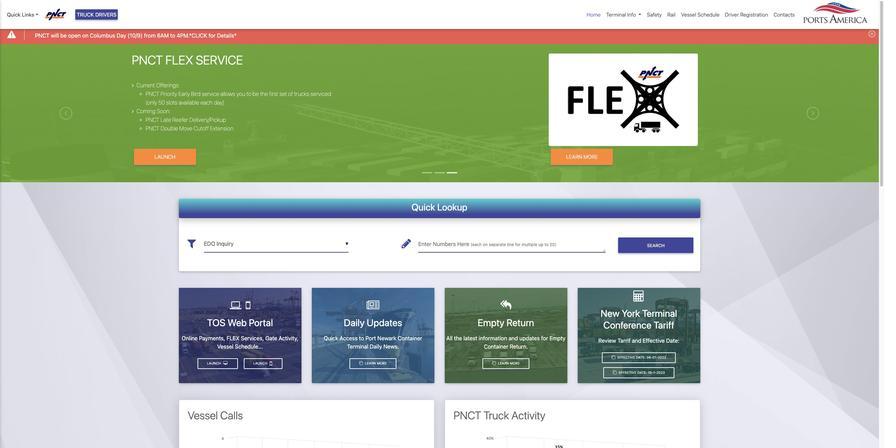 Task type: locate. For each thing, give the bounding box(es) containing it.
terminal up tariff
[[643, 308, 678, 319]]

0 horizontal spatial learn
[[365, 362, 376, 366]]

date: down tariff
[[667, 338, 680, 344]]

vessel calls
[[188, 409, 243, 422]]

2 vertical spatial effective
[[619, 371, 637, 375]]

effective down tarrif
[[618, 356, 635, 360]]

launch link down schedule...
[[244, 359, 283, 370]]

2 launch link from the left
[[198, 359, 238, 370]]

return
[[507, 317, 534, 329]]

1 horizontal spatial for
[[515, 242, 521, 247]]

0 vertical spatial vessel
[[682, 11, 697, 18]]

1 horizontal spatial truck
[[484, 409, 509, 422]]

more for daily updates
[[377, 362, 387, 366]]

vessel schedule link
[[679, 8, 723, 21]]

0 vertical spatial on
[[82, 32, 88, 39]]

and
[[509, 335, 518, 342], [632, 338, 642, 344]]

quick inside quick access to port newark container terminal daily news.
[[324, 335, 338, 342]]

be inside alert
[[60, 32, 67, 39]]

6am
[[157, 32, 169, 39]]

date: inside "link"
[[638, 371, 647, 375]]

0 vertical spatial clone image
[[612, 356, 616, 360]]

0 horizontal spatial launch link
[[198, 359, 238, 370]]

pnct will be open on columbus day (10/9) from 6am to 4pm.*click for details*
[[35, 32, 237, 39]]

0 vertical spatial quick
[[7, 11, 21, 18]]

2 horizontal spatial learn more link
[[551, 149, 613, 165]]

safety
[[647, 11, 662, 18]]

quick left the "lookup"
[[412, 202, 435, 213]]

(only
[[146, 100, 157, 106]]

2 horizontal spatial launch
[[253, 362, 268, 366]]

0 horizontal spatial for
[[209, 32, 216, 39]]

the right all
[[454, 335, 462, 342]]

all
[[447, 335, 453, 342]]

0 horizontal spatial empty
[[478, 317, 505, 329]]

be inside current offerings: pnct priority early bird service allows you to be the first set of trucks serviced (only 50 slots available each day)
[[253, 91, 259, 97]]

2 horizontal spatial learn
[[567, 154, 583, 160]]

tariff
[[654, 320, 675, 331]]

0 horizontal spatial be
[[60, 32, 67, 39]]

driver registration link
[[723, 8, 771, 21]]

1 horizontal spatial learn
[[498, 362, 509, 366]]

vessel for schedule
[[682, 11, 697, 18]]

1 horizontal spatial learn more
[[497, 362, 520, 366]]

0 vertical spatial empty
[[478, 317, 505, 329]]

daily up access
[[344, 317, 365, 329]]

clone image
[[612, 356, 616, 360], [359, 362, 363, 366], [613, 371, 617, 375]]

pnct will be open on columbus day (10/9) from 6am to 4pm.*click for details* alert
[[0, 25, 879, 44]]

2 horizontal spatial quick
[[412, 202, 435, 213]]

0 vertical spatial daily
[[344, 317, 365, 329]]

0 horizontal spatial on
[[82, 32, 88, 39]]

the inside all the latest information and updates for empty container return.
[[454, 335, 462, 342]]

launch link down payments,
[[198, 359, 238, 370]]

2 vertical spatial date:
[[638, 371, 647, 375]]

clone image left effective date: 10-1-2023
[[613, 371, 617, 375]]

1 horizontal spatial daily
[[370, 344, 382, 350]]

on inside alert
[[82, 32, 88, 39]]

rail link
[[665, 8, 679, 21]]

0 horizontal spatial truck
[[77, 11, 94, 18]]

0 horizontal spatial terminal
[[347, 344, 369, 350]]

effective date: 06-01-2023
[[617, 356, 667, 360]]

flex
[[166, 52, 193, 67], [227, 335, 240, 342]]

delivery/pickup
[[190, 117, 226, 123]]

on for columbus
[[82, 32, 88, 39]]

0 horizontal spatial launch
[[155, 154, 175, 160]]

launch link
[[244, 359, 283, 370], [198, 359, 238, 370]]

1 vertical spatial the
[[454, 335, 462, 342]]

info
[[628, 11, 636, 18]]

daily
[[344, 317, 365, 329], [370, 344, 382, 350]]

2023 right '06-'
[[658, 356, 667, 360]]

2 horizontal spatial more
[[584, 154, 598, 160]]

conference
[[604, 320, 652, 331]]

1 vertical spatial truck
[[484, 409, 509, 422]]

0 horizontal spatial learn more link
[[350, 359, 397, 370]]

1 vertical spatial 2023
[[657, 371, 665, 375]]

soon:
[[157, 108, 171, 114]]

1 vertical spatial date:
[[636, 356, 646, 360]]

2 horizontal spatial learn more
[[567, 154, 598, 160]]

vessel down payments,
[[217, 344, 234, 350]]

priority
[[161, 91, 177, 97]]

1 vertical spatial effective
[[618, 356, 635, 360]]

contacts link
[[771, 8, 798, 21]]

flex down the web
[[227, 335, 240, 342]]

effective inside "link"
[[619, 371, 637, 375]]

container
[[398, 335, 422, 342], [484, 344, 509, 350]]

0 horizontal spatial the
[[260, 91, 268, 97]]

separate
[[489, 242, 506, 247]]

quick for quick access to port newark container terminal daily news.
[[324, 335, 338, 342]]

0 vertical spatial 2023
[[658, 356, 667, 360]]

learn more link for daily updates
[[350, 359, 397, 370]]

launch down double
[[155, 154, 175, 160]]

available
[[179, 100, 199, 106]]

1 horizontal spatial terminal
[[607, 11, 626, 18]]

enter numbers here (each on separate line for multiple up to 20)
[[419, 241, 557, 247]]

launch for launch button
[[155, 154, 175, 160]]

flex inside online payments, flex services, gate activity, vessel schedule...
[[227, 335, 240, 342]]

learn for daily updates
[[365, 362, 376, 366]]

date:
[[667, 338, 680, 344], [636, 356, 646, 360], [638, 371, 647, 375]]

1 vertical spatial vessel
[[217, 344, 234, 350]]

date: for 01-
[[636, 356, 646, 360]]

launch left desktop image
[[207, 362, 222, 366]]

0 vertical spatial for
[[209, 32, 216, 39]]

2 vertical spatial quick
[[324, 335, 338, 342]]

0 horizontal spatial and
[[509, 335, 518, 342]]

effective for effective date: 10-1-2023
[[619, 371, 637, 375]]

effective
[[643, 338, 665, 344], [618, 356, 635, 360], [619, 371, 637, 375]]

quick left links
[[7, 11, 21, 18]]

line
[[507, 242, 514, 247]]

2 vertical spatial terminal
[[347, 344, 369, 350]]

pnct inside alert
[[35, 32, 49, 39]]

01-
[[653, 356, 658, 360]]

launch left mobile image
[[253, 362, 268, 366]]

vessel left calls
[[188, 409, 218, 422]]

to
[[170, 32, 175, 39], [247, 91, 251, 97], [545, 242, 549, 247], [359, 335, 364, 342]]

and right tarrif
[[632, 338, 642, 344]]

return.
[[510, 344, 528, 350]]

be right will
[[60, 32, 67, 39]]

2 vertical spatial for
[[542, 335, 548, 342]]

1 vertical spatial terminal
[[643, 308, 678, 319]]

access
[[340, 335, 358, 342]]

quick links
[[7, 11, 34, 18]]

2 vertical spatial vessel
[[188, 409, 218, 422]]

terminal left info
[[607, 11, 626, 18]]

pnct inside current offerings: pnct priority early bird service allows you to be the first set of trucks serviced (only 50 slots available each day)
[[146, 91, 159, 97]]

links
[[22, 11, 34, 18]]

1 horizontal spatial the
[[454, 335, 462, 342]]

None text field
[[204, 236, 349, 253]]

20)
[[550, 242, 557, 247]]

1 vertical spatial empty
[[550, 335, 566, 342]]

1 vertical spatial flex
[[227, 335, 240, 342]]

2023 for 01-
[[658, 356, 667, 360]]

flex down 4pm.*click
[[166, 52, 193, 67]]

effective up 01-
[[643, 338, 665, 344]]

1 horizontal spatial be
[[253, 91, 259, 97]]

0 vertical spatial container
[[398, 335, 422, 342]]

0 horizontal spatial container
[[398, 335, 422, 342]]

activity
[[512, 409, 546, 422]]

0 vertical spatial terminal
[[607, 11, 626, 18]]

service
[[202, 91, 219, 97]]

quick left access
[[324, 335, 338, 342]]

2 horizontal spatial for
[[542, 335, 548, 342]]

updates
[[367, 317, 402, 329]]

current offerings: pnct priority early bird service allows you to be the first set of trucks serviced (only 50 slots available each day)
[[137, 82, 331, 106]]

1 vertical spatial container
[[484, 344, 509, 350]]

late
[[161, 117, 171, 123]]

0 horizontal spatial quick
[[7, 11, 21, 18]]

web
[[228, 317, 247, 329]]

day)
[[214, 100, 224, 106]]

driver registration
[[725, 11, 769, 18]]

1 vertical spatial for
[[515, 242, 521, 247]]

to inside enter numbers here (each on separate line for multiple up to 20)
[[545, 242, 549, 247]]

details*
[[217, 32, 237, 39]]

quick access to port newark container terminal daily news.
[[324, 335, 422, 350]]

4pm.*click
[[177, 32, 207, 39]]

launch inside button
[[155, 154, 175, 160]]

to right 6am
[[170, 32, 175, 39]]

0 horizontal spatial more
[[377, 362, 387, 366]]

clone image for daily updates
[[359, 362, 363, 366]]

for right the updates
[[542, 335, 548, 342]]

2 horizontal spatial terminal
[[643, 308, 678, 319]]

2 vertical spatial clone image
[[613, 371, 617, 375]]

to right 'up'
[[545, 242, 549, 247]]

for inside alert
[[209, 32, 216, 39]]

0 horizontal spatial learn more
[[364, 362, 387, 366]]

for inside all the latest information and updates for empty container return.
[[542, 335, 548, 342]]

tarrif
[[618, 338, 631, 344]]

new
[[601, 308, 620, 319]]

effective for effective date: 06-01-2023
[[618, 356, 635, 360]]

to right you
[[247, 91, 251, 97]]

1 vertical spatial on
[[483, 242, 488, 247]]

1 vertical spatial daily
[[370, 344, 382, 350]]

0 vertical spatial be
[[60, 32, 67, 39]]

allows
[[221, 91, 235, 97]]

1 horizontal spatial launch link
[[244, 359, 283, 370]]

container inside all the latest information and updates for empty container return.
[[484, 344, 509, 350]]

pnct flex service
[[132, 52, 243, 67]]

on right (each
[[483, 242, 488, 247]]

1-
[[654, 371, 657, 375]]

clone image down quick access to port newark container terminal daily news. in the bottom of the page
[[359, 362, 363, 366]]

terminal info link
[[604, 8, 645, 21]]

2023
[[658, 356, 667, 360], [657, 371, 665, 375]]

1 horizontal spatial on
[[483, 242, 488, 247]]

empty up information
[[478, 317, 505, 329]]

effective date: 10-1-2023 link
[[604, 368, 675, 379]]

2023 right 10-
[[657, 371, 665, 375]]

and up the return.
[[509, 335, 518, 342]]

truck left activity
[[484, 409, 509, 422]]

1 horizontal spatial learn more link
[[483, 359, 530, 370]]

truck left drivers
[[77, 11, 94, 18]]

1 horizontal spatial more
[[510, 362, 520, 366]]

numbers
[[433, 241, 456, 247]]

1 horizontal spatial container
[[484, 344, 509, 350]]

tos web portal
[[207, 317, 273, 329]]

be right you
[[253, 91, 259, 97]]

terminal inside quick access to port newark container terminal daily news.
[[347, 344, 369, 350]]

2023 inside "link"
[[657, 371, 665, 375]]

activity,
[[279, 335, 299, 342]]

for left the details*
[[209, 32, 216, 39]]

truck
[[77, 11, 94, 18], [484, 409, 509, 422]]

to inside current offerings: pnct priority early bird service allows you to be the first set of trucks serviced (only 50 slots available each day)
[[247, 91, 251, 97]]

clone image inside effective date: 06-01-2023 link
[[612, 356, 616, 360]]

will
[[51, 32, 59, 39]]

on
[[82, 32, 88, 39], [483, 242, 488, 247]]

daily down port
[[370, 344, 382, 350]]

for right line
[[515, 242, 521, 247]]

empty return
[[478, 317, 534, 329]]

0 horizontal spatial flex
[[166, 52, 193, 67]]

coming soon: pnct late reefer delivery/pickup pnct double move cutoff extension
[[137, 108, 234, 132]]

1 horizontal spatial flex
[[227, 335, 240, 342]]

1 vertical spatial be
[[253, 91, 259, 97]]

learn more for daily updates
[[364, 362, 387, 366]]

calls
[[220, 409, 243, 422]]

1 horizontal spatial quick
[[324, 335, 338, 342]]

1 vertical spatial quick
[[412, 202, 435, 213]]

terminal down access
[[347, 344, 369, 350]]

the left first
[[260, 91, 268, 97]]

0 vertical spatial the
[[260, 91, 268, 97]]

cutoff
[[194, 125, 209, 132]]

date: left '06-'
[[636, 356, 646, 360]]

1 horizontal spatial empty
[[550, 335, 566, 342]]

date: left 10-
[[638, 371, 647, 375]]

set
[[280, 91, 287, 97]]

container down information
[[484, 344, 509, 350]]

container up news.
[[398, 335, 422, 342]]

empty right the updates
[[550, 335, 566, 342]]

0 vertical spatial flex
[[166, 52, 193, 67]]

effective down effective date: 06-01-2023 link
[[619, 371, 637, 375]]

learn more
[[567, 154, 598, 160], [364, 362, 387, 366], [497, 362, 520, 366]]

clone image down 'review'
[[612, 356, 616, 360]]

on right the open at the top of page
[[82, 32, 88, 39]]

service
[[196, 52, 243, 67]]

1 vertical spatial clone image
[[359, 362, 363, 366]]

None text field
[[419, 236, 606, 253]]

mobile image
[[270, 361, 272, 367]]

to left port
[[359, 335, 364, 342]]

0 vertical spatial truck
[[77, 11, 94, 18]]

1 horizontal spatial launch
[[207, 362, 222, 366]]

vessel right rail
[[682, 11, 697, 18]]

on inside enter numbers here (each on separate line for multiple up to 20)
[[483, 242, 488, 247]]



Task type: vqa. For each thing, say whether or not it's contained in the screenshot.
phone image within the 973.522.2251 LINK
no



Task type: describe. For each thing, give the bounding box(es) containing it.
services,
[[241, 335, 264, 342]]

terminal inside new york terminal conference tariff
[[643, 308, 678, 319]]

learn more for empty return
[[497, 362, 520, 366]]

launch button
[[134, 149, 196, 165]]

schedule
[[698, 11, 720, 18]]

bird
[[191, 91, 201, 97]]

clone image inside effective date: 10-1-2023 "link"
[[613, 371, 617, 375]]

terminal info
[[607, 11, 636, 18]]

50
[[158, 100, 165, 106]]

and inside all the latest information and updates for empty container return.
[[509, 335, 518, 342]]

for inside enter numbers here (each on separate line for multiple up to 20)
[[515, 242, 521, 247]]

to inside alert
[[170, 32, 175, 39]]

york
[[622, 308, 640, 319]]

information
[[479, 335, 508, 342]]

lookup
[[437, 202, 468, 213]]

slots
[[166, 100, 177, 106]]

tos
[[207, 317, 226, 329]]

daily inside quick access to port newark container terminal daily news.
[[370, 344, 382, 350]]

schedule...
[[235, 344, 263, 350]]

flexible service image
[[0, 44, 879, 221]]

registration
[[741, 11, 769, 18]]

effective date: 06-01-2023 link
[[602, 353, 676, 364]]

latest
[[464, 335, 478, 342]]

▼
[[346, 242, 349, 247]]

home link
[[584, 8, 604, 21]]

columbus
[[90, 32, 115, 39]]

contacts
[[774, 11, 795, 18]]

pnct will be open on columbus day (10/9) from 6am to 4pm.*click for details* link
[[35, 31, 237, 40]]

early
[[179, 91, 190, 97]]

updates
[[520, 335, 540, 342]]

container inside quick access to port newark container terminal daily news.
[[398, 335, 422, 342]]

newark
[[378, 335, 397, 342]]

angle right image
[[132, 83, 134, 88]]

driver
[[725, 11, 739, 18]]

clone image for new york terminal conference tariff
[[612, 356, 616, 360]]

up
[[539, 242, 544, 247]]

0 vertical spatial effective
[[643, 338, 665, 344]]

on for separate
[[483, 242, 488, 247]]

here
[[458, 241, 470, 247]]

trucks
[[294, 91, 309, 97]]

effective date: 10-1-2023
[[618, 371, 665, 375]]

0 horizontal spatial daily
[[344, 317, 365, 329]]

the inside current offerings: pnct priority early bird service allows you to be the first set of trucks serviced (only 50 slots available each day)
[[260, 91, 268, 97]]

online payments, flex services, gate activity, vessel schedule...
[[182, 335, 299, 350]]

vessel for calls
[[188, 409, 218, 422]]

(each
[[471, 242, 482, 247]]

quick for quick lookup
[[412, 202, 435, 213]]

day
[[117, 32, 126, 39]]

news.
[[384, 344, 399, 350]]

home
[[587, 11, 601, 18]]

portal
[[249, 317, 273, 329]]

0 vertical spatial date:
[[667, 338, 680, 344]]

port
[[366, 335, 376, 342]]

current
[[137, 82, 155, 88]]

quick for quick links
[[7, 11, 21, 18]]

truck drivers
[[77, 11, 117, 18]]

more for empty return
[[510, 362, 520, 366]]

learn for empty return
[[498, 362, 509, 366]]

10-
[[648, 371, 654, 375]]

date: for 1-
[[638, 371, 647, 375]]

from
[[144, 32, 156, 39]]

clone image
[[492, 362, 496, 366]]

new york terminal conference tariff
[[601, 308, 678, 331]]

2023 for 1-
[[657, 371, 665, 375]]

gate
[[266, 335, 277, 342]]

extension
[[210, 125, 234, 132]]

1 launch link from the left
[[244, 359, 283, 370]]

reefer
[[172, 117, 188, 123]]

you
[[237, 91, 245, 97]]

empty inside all the latest information and updates for empty container return.
[[550, 335, 566, 342]]

truck drivers link
[[75, 9, 118, 20]]

search
[[647, 243, 665, 248]]

coming
[[137, 108, 156, 114]]

safety link
[[645, 8, 665, 21]]

review tarrif and effective date:
[[599, 338, 680, 344]]

enter
[[419, 241, 432, 247]]

all the latest information and updates for empty container return.
[[447, 335, 566, 350]]

rail
[[668, 11, 676, 18]]

offerings:
[[156, 82, 180, 88]]

move
[[179, 125, 193, 132]]

payments,
[[199, 335, 225, 342]]

1 horizontal spatial and
[[632, 338, 642, 344]]

learn more link for empty return
[[483, 359, 530, 370]]

(10/9)
[[128, 32, 143, 39]]

multiple
[[522, 242, 538, 247]]

quick lookup
[[412, 202, 468, 213]]

search button
[[619, 238, 694, 253]]

close image
[[869, 31, 876, 37]]

launch for 2nd launch link from right
[[253, 362, 268, 366]]

angle right image
[[132, 109, 134, 114]]

vessel inside online payments, flex services, gate activity, vessel schedule...
[[217, 344, 234, 350]]

desktop image
[[224, 362, 228, 366]]

double
[[161, 125, 178, 132]]

review
[[599, 338, 616, 344]]

launch for 1st launch link from right
[[207, 362, 222, 366]]

daily updates
[[344, 317, 402, 329]]

to inside quick access to port newark container terminal daily news.
[[359, 335, 364, 342]]

serviced
[[311, 91, 331, 97]]



